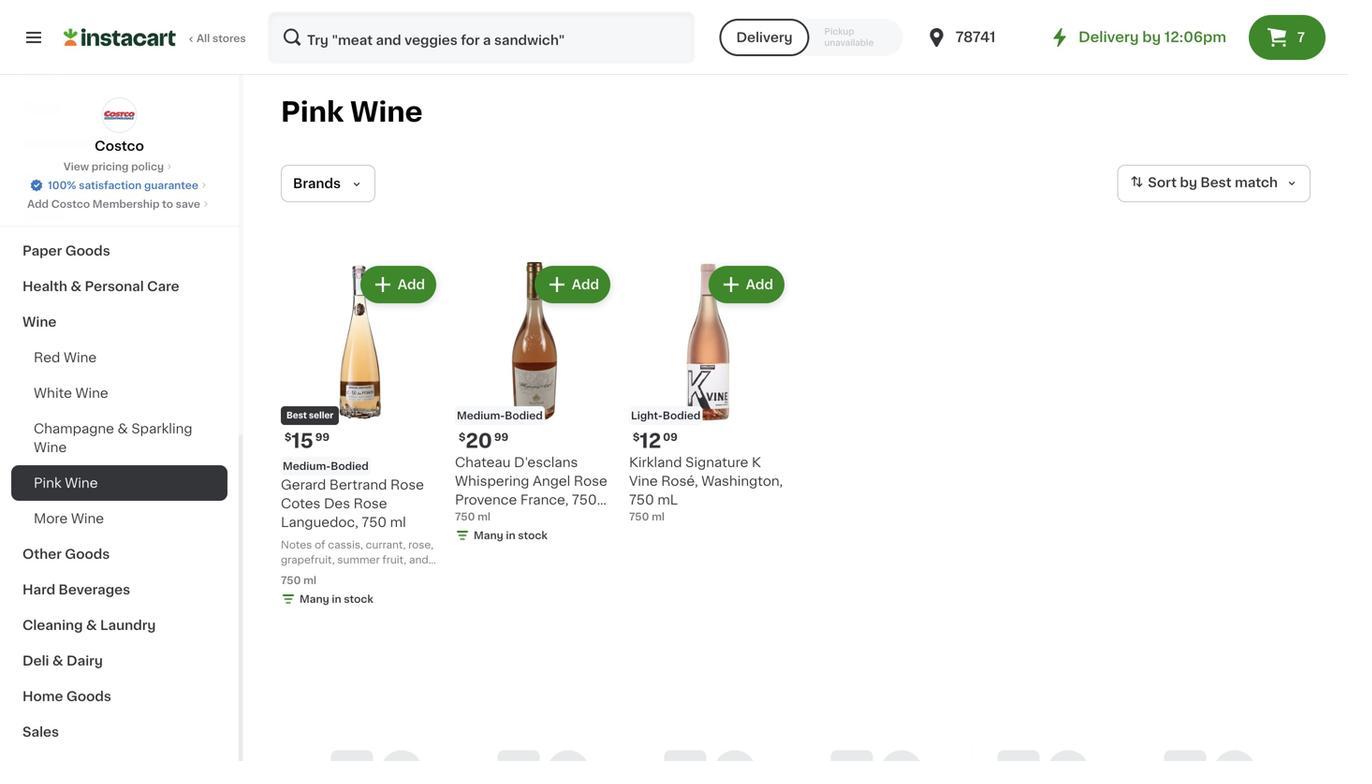 Task type: vqa. For each thing, say whether or not it's contained in the screenshot.
the middle payment
no



Task type: describe. For each thing, give the bounding box(es) containing it.
wine right red
[[64, 351, 97, 364]]

hard beverages
[[22, 583, 130, 596]]

beer & cider
[[22, 173, 109, 186]]

sparkling
[[131, 422, 192, 435]]

red wine
[[34, 351, 97, 364]]

red
[[34, 351, 60, 364]]

0 horizontal spatial in
[[332, 594, 341, 604]]

hard beverages link
[[11, 572, 227, 608]]

beer
[[22, 173, 54, 186]]

light-bodied
[[631, 410, 701, 421]]

& for health
[[71, 280, 81, 293]]

wine link
[[11, 304, 227, 340]]

candy
[[281, 570, 313, 580]]

chateau
[[455, 456, 511, 469]]

languedoc,
[[281, 516, 358, 529]]

paper goods
[[22, 244, 110, 257]]

paper
[[22, 244, 62, 257]]

add inside the add costco membership to save link
[[27, 199, 49, 209]]

rose inside chateau d'esclans whispering angel rose provence france, 750 ml
[[574, 475, 607, 488]]

78741 button
[[926, 11, 1038, 64]]

goods for paper goods
[[65, 244, 110, 257]]

guarantee
[[144, 180, 198, 191]]

home
[[22, 690, 63, 703]]

delivery button
[[719, 19, 809, 56]]

vine
[[629, 475, 658, 488]]

delivery for delivery
[[736, 31, 793, 44]]

Search field
[[270, 13, 693, 62]]

$ 20 99
[[459, 431, 508, 451]]

more
[[34, 512, 68, 525]]

view
[[64, 161, 89, 172]]

membership
[[92, 199, 160, 209]]

more wine link
[[11, 501, 227, 536]]

other
[[22, 548, 62, 561]]

summer
[[337, 555, 380, 565]]

add for gerard bertrand rose cotes des rose languedoc, 750 ml
[[398, 278, 425, 291]]

white wine
[[34, 387, 108, 400]]

kirkland
[[629, 456, 682, 469]]

grapefruit,
[[281, 555, 335, 565]]

other goods link
[[11, 536, 227, 572]]

100% satisfaction guarantee
[[48, 180, 198, 191]]

best for best match
[[1200, 176, 1232, 189]]

& for beer
[[57, 173, 68, 186]]

france,
[[520, 493, 569, 506]]

notes
[[281, 540, 312, 550]]

ml inside kirkland signature k vine rosé, washington, 750 ml 750 ml
[[652, 512, 665, 522]]

add button for 12
[[710, 268, 783, 301]]

stores
[[212, 33, 246, 44]]

other goods
[[22, 548, 110, 561]]

1 horizontal spatial in
[[506, 530, 515, 541]]

seller
[[309, 411, 333, 420]]

deli
[[22, 654, 49, 667]]

0 horizontal spatial pink wine
[[34, 476, 98, 490]]

78741
[[956, 30, 996, 44]]

beer & cider link
[[11, 162, 227, 198]]

100%
[[48, 180, 76, 191]]

750 inside gerard bertrand rose cotes des rose languedoc, 750 ml
[[362, 516, 387, 529]]

add costco membership to save
[[27, 199, 200, 209]]

champagne & sparkling wine link
[[11, 411, 227, 465]]

whispering
[[455, 475, 529, 488]]

09
[[663, 432, 678, 442]]

99 for 15
[[315, 432, 330, 442]]

12
[[640, 431, 661, 451]]

to
[[162, 199, 173, 209]]

product group containing 20
[[455, 262, 614, 547]]

laundry
[[100, 619, 156, 632]]

all
[[197, 33, 210, 44]]

$ for 12
[[633, 432, 640, 442]]

sales
[[22, 726, 59, 739]]

wine right "more"
[[71, 512, 104, 525]]

0 horizontal spatial many
[[300, 594, 329, 604]]

liquor
[[22, 209, 66, 222]]

home goods link
[[11, 679, 227, 714]]

sort
[[1148, 176, 1177, 189]]

rose,
[[408, 540, 434, 550]]

floral link
[[11, 91, 227, 126]]

health
[[22, 280, 67, 293]]

$ for 15
[[285, 432, 291, 442]]

pricing
[[91, 161, 129, 172]]

floral
[[22, 102, 60, 115]]

0 vertical spatial medium-bodied
[[457, 410, 543, 421]]

$ 12 09
[[633, 431, 678, 451]]

best match
[[1200, 176, 1278, 189]]

all stores link
[[64, 11, 247, 64]]

dairy
[[66, 654, 103, 667]]

& for cleaning
[[86, 619, 97, 632]]

by for sort
[[1180, 176, 1197, 189]]

750 inside notes of cassis, currant, rose, grapefruit, summer fruit, and candy 750 ml
[[281, 575, 301, 586]]

costco link
[[95, 97, 144, 155]]

and
[[409, 555, 428, 565]]

kirkland signature k vine rosé, washington, 750 ml 750 ml
[[629, 456, 783, 522]]

provence
[[455, 493, 517, 506]]

cleaning & laundry
[[22, 619, 156, 632]]

d'esclans
[[514, 456, 578, 469]]

satisfaction
[[79, 180, 142, 191]]

cleaning
[[22, 619, 83, 632]]

instacart logo image
[[64, 26, 176, 49]]

0 horizontal spatial bodied
[[331, 461, 369, 471]]

of
[[315, 540, 325, 550]]

deli & dairy link
[[11, 643, 227, 679]]

match
[[1235, 176, 1278, 189]]



Task type: locate. For each thing, give the bounding box(es) containing it.
2 horizontal spatial $
[[633, 432, 640, 442]]

0 vertical spatial many
[[474, 530, 503, 541]]

ml inside notes of cassis, currant, rose, grapefruit, summer fruit, and candy 750 ml
[[303, 575, 316, 586]]

more wine
[[34, 512, 104, 525]]

best left seller
[[286, 411, 307, 420]]

99 right 20
[[494, 432, 508, 442]]

1 vertical spatial best
[[286, 411, 307, 420]]

2 99 from the left
[[494, 432, 508, 442]]

1 vertical spatial by
[[1180, 176, 1197, 189]]

best inside field
[[1200, 176, 1232, 189]]

sort by
[[1148, 176, 1197, 189]]

3 product group from the left
[[629, 262, 788, 524]]

pink up brands
[[281, 99, 344, 125]]

1 vertical spatial medium-bodied
[[283, 461, 369, 471]]

red wine link
[[11, 340, 227, 375]]

1 product group from the left
[[281, 262, 440, 610]]

$ down the light- in the left bottom of the page
[[633, 432, 640, 442]]

electronics link
[[11, 126, 227, 162]]

0 vertical spatial costco
[[95, 139, 144, 153]]

stock
[[518, 530, 548, 541], [344, 594, 373, 604]]

& for champagne
[[118, 422, 128, 435]]

0 horizontal spatial 99
[[315, 432, 330, 442]]

goods for home goods
[[66, 690, 111, 703]]

goods up beverages
[[65, 548, 110, 561]]

1 vertical spatial pink wine
[[34, 476, 98, 490]]

add for chateau d'esclans whispering angel rose provence france, 750 ml
[[572, 278, 599, 291]]

costco logo image
[[102, 97, 137, 133]]

medium-bodied up $ 20 99
[[457, 410, 543, 421]]

99 for 20
[[494, 432, 508, 442]]

750
[[572, 493, 597, 506], [629, 493, 654, 506], [455, 512, 475, 522], [629, 512, 649, 522], [362, 516, 387, 529], [281, 575, 301, 586]]

by left 12:06pm on the top of the page
[[1142, 30, 1161, 44]]

$
[[285, 432, 291, 442], [459, 432, 466, 442], [633, 432, 640, 442]]

wine up more wine
[[65, 476, 98, 490]]

0 horizontal spatial delivery
[[736, 31, 793, 44]]

delivery by 12:06pm
[[1079, 30, 1226, 44]]

goods up the health & personal care on the top of page
[[65, 244, 110, 257]]

pink wine
[[281, 99, 423, 125], [34, 476, 98, 490]]

gerard
[[281, 478, 326, 491]]

by for delivery
[[1142, 30, 1161, 44]]

bodied
[[505, 410, 543, 421], [663, 410, 701, 421], [331, 461, 369, 471]]

0 vertical spatial pink wine
[[281, 99, 423, 125]]

notes of cassis, currant, rose, grapefruit, summer fruit, and candy 750 ml
[[281, 540, 434, 586]]

add for kirkland signature k vine rosé, washington, 750 ml
[[746, 278, 773, 291]]

stock down notes of cassis, currant, rose, grapefruit, summer fruit, and candy 750 ml
[[344, 594, 373, 604]]

750 inside chateau d'esclans whispering angel rose provence france, 750 ml
[[572, 493, 597, 506]]

&
[[57, 173, 68, 186], [71, 280, 81, 293], [118, 422, 128, 435], [86, 619, 97, 632], [52, 654, 63, 667]]

0 vertical spatial medium-
[[457, 410, 505, 421]]

0 horizontal spatial product group
[[281, 262, 440, 610]]

view pricing policy
[[64, 161, 164, 172]]

1 vertical spatial stock
[[344, 594, 373, 604]]

1 horizontal spatial best
[[1200, 176, 1232, 189]]

1 vertical spatial pink
[[34, 476, 62, 490]]

des
[[324, 497, 350, 510]]

care
[[147, 280, 179, 293]]

2 add button from the left
[[536, 268, 608, 301]]

1 horizontal spatial delivery
[[1079, 30, 1139, 44]]

gerard bertrand rose cotes des rose languedoc, 750 ml
[[281, 478, 424, 529]]

medium- up gerard
[[283, 461, 331, 471]]

by inside field
[[1180, 176, 1197, 189]]

liquor link
[[11, 198, 227, 233]]

add button
[[362, 268, 434, 301], [536, 268, 608, 301], [710, 268, 783, 301]]

delivery for delivery by 12:06pm
[[1079, 30, 1139, 44]]

pink wine up brands dropdown button
[[281, 99, 423, 125]]

1 horizontal spatial stock
[[518, 530, 548, 541]]

& down view at the top left
[[57, 173, 68, 186]]

1 vertical spatial costco
[[51, 199, 90, 209]]

& down white wine link
[[118, 422, 128, 435]]

$ inside $ 20 99
[[459, 432, 466, 442]]

1 vertical spatial many
[[300, 594, 329, 604]]

1 horizontal spatial many in stock
[[474, 530, 548, 541]]

paper goods link
[[11, 233, 227, 269]]

rose down bertrand
[[353, 497, 387, 510]]

rose right the angel
[[574, 475, 607, 488]]

0 vertical spatial best
[[1200, 176, 1232, 189]]

20
[[466, 431, 492, 451]]

washington,
[[701, 475, 783, 488]]

champagne
[[34, 422, 114, 435]]

medium-
[[457, 410, 505, 421], [283, 461, 331, 471]]

wine down champagne
[[34, 441, 67, 454]]

$ down best seller
[[285, 432, 291, 442]]

delivery
[[1079, 30, 1139, 44], [736, 31, 793, 44]]

medium- up 20
[[457, 410, 505, 421]]

cider
[[72, 173, 109, 186]]

costco down 100%
[[51, 199, 90, 209]]

bodied for 12
[[663, 410, 701, 421]]

1 horizontal spatial product group
[[455, 262, 614, 547]]

0 vertical spatial by
[[1142, 30, 1161, 44]]

12:06pm
[[1164, 30, 1226, 44]]

policy
[[131, 161, 164, 172]]

1 horizontal spatial many
[[474, 530, 503, 541]]

baby link
[[11, 55, 227, 91]]

2 horizontal spatial bodied
[[663, 410, 701, 421]]

many in stock down 750 ml
[[474, 530, 548, 541]]

2 vertical spatial goods
[[66, 690, 111, 703]]

many down 750 ml
[[474, 530, 503, 541]]

$ inside $ 15 99
[[285, 432, 291, 442]]

1 horizontal spatial $
[[459, 432, 466, 442]]

0 horizontal spatial by
[[1142, 30, 1161, 44]]

fruit,
[[382, 555, 406, 565]]

all stores
[[197, 33, 246, 44]]

0 vertical spatial stock
[[518, 530, 548, 541]]

add costco membership to save link
[[27, 197, 211, 212]]

stock down france,
[[518, 530, 548, 541]]

many in stock down notes of cassis, currant, rose, grapefruit, summer fruit, and candy 750 ml
[[300, 594, 373, 604]]

0 horizontal spatial medium-
[[283, 461, 331, 471]]

1 horizontal spatial by
[[1180, 176, 1197, 189]]

1 vertical spatial many in stock
[[300, 594, 373, 604]]

best for best seller
[[286, 411, 307, 420]]

1 horizontal spatial add button
[[536, 268, 608, 301]]

rose right bertrand
[[390, 478, 424, 491]]

bodied up $ 20 99
[[505, 410, 543, 421]]

health & personal care
[[22, 280, 179, 293]]

in down notes of cassis, currant, rose, grapefruit, summer fruit, and candy 750 ml
[[332, 594, 341, 604]]

$ inside $ 12 09
[[633, 432, 640, 442]]

1 vertical spatial in
[[332, 594, 341, 604]]

in down provence
[[506, 530, 515, 541]]

2 $ from the left
[[459, 432, 466, 442]]

& for deli
[[52, 654, 63, 667]]

0 vertical spatial pink
[[281, 99, 344, 125]]

2 product group from the left
[[455, 262, 614, 547]]

electronics
[[22, 138, 99, 151]]

Best match Sort by field
[[1117, 165, 1311, 202]]

bodied up bertrand
[[331, 461, 369, 471]]

goods
[[65, 244, 110, 257], [65, 548, 110, 561], [66, 690, 111, 703]]

white
[[34, 387, 72, 400]]

0 horizontal spatial many in stock
[[300, 594, 373, 604]]

ml
[[658, 493, 678, 506]]

750 ml
[[455, 512, 491, 522]]

signature
[[685, 456, 748, 469]]

& right health
[[71, 280, 81, 293]]

cassis,
[[328, 540, 363, 550]]

baby
[[22, 66, 57, 80]]

2 horizontal spatial add button
[[710, 268, 783, 301]]

light-
[[631, 410, 663, 421]]

costco
[[95, 139, 144, 153], [51, 199, 90, 209]]

0 vertical spatial many in stock
[[474, 530, 548, 541]]

deli & dairy
[[22, 654, 103, 667]]

1 add button from the left
[[362, 268, 434, 301]]

wine up brands dropdown button
[[350, 99, 423, 125]]

1 horizontal spatial pink wine
[[281, 99, 423, 125]]

brands
[[293, 177, 341, 190]]

3 $ from the left
[[633, 432, 640, 442]]

add button for 20
[[536, 268, 608, 301]]

best seller
[[286, 411, 333, 420]]

delivery by 12:06pm link
[[1049, 26, 1226, 49]]

service type group
[[719, 19, 903, 56]]

by right sort
[[1180, 176, 1197, 189]]

goods for other goods
[[65, 548, 110, 561]]

delivery inside button
[[736, 31, 793, 44]]

rose
[[574, 475, 607, 488], [390, 478, 424, 491], [353, 497, 387, 510]]

cleaning & laundry link
[[11, 608, 227, 643]]

1 horizontal spatial rose
[[390, 478, 424, 491]]

99 right 15
[[315, 432, 330, 442]]

view pricing policy link
[[64, 159, 175, 174]]

white wine link
[[11, 375, 227, 411]]

1 horizontal spatial costco
[[95, 139, 144, 153]]

pink wine link
[[11, 465, 227, 501]]

7 button
[[1249, 15, 1326, 60]]

pink
[[281, 99, 344, 125], [34, 476, 62, 490]]

2 horizontal spatial product group
[[629, 262, 788, 524]]

0 horizontal spatial pink
[[34, 476, 62, 490]]

goods down the dairy
[[66, 690, 111, 703]]

brands button
[[281, 165, 375, 202]]

$ up chateau
[[459, 432, 466, 442]]

99 inside $ 20 99
[[494, 432, 508, 442]]

many down candy
[[300, 594, 329, 604]]

costco up view pricing policy link
[[95, 139, 144, 153]]

product group containing 12
[[629, 262, 788, 524]]

1 vertical spatial goods
[[65, 548, 110, 561]]

wine inside champagne & sparkling wine
[[34, 441, 67, 454]]

angel
[[533, 475, 570, 488]]

1 horizontal spatial pink
[[281, 99, 344, 125]]

0 horizontal spatial medium-bodied
[[283, 461, 369, 471]]

100% satisfaction guarantee button
[[29, 174, 210, 193]]

1 horizontal spatial bodied
[[505, 410, 543, 421]]

in
[[506, 530, 515, 541], [332, 594, 341, 604]]

0 horizontal spatial rose
[[353, 497, 387, 510]]

ml inside chateau d'esclans whispering angel rose provence france, 750 ml
[[455, 512, 471, 525]]

product group containing 15
[[281, 262, 440, 610]]

bodied up 09
[[663, 410, 701, 421]]

beverages
[[59, 583, 130, 596]]

medium-bodied up gerard
[[283, 461, 369, 471]]

wine right white
[[75, 387, 108, 400]]

2 horizontal spatial rose
[[574, 475, 607, 488]]

& inside champagne & sparkling wine
[[118, 422, 128, 435]]

1 horizontal spatial medium-bodied
[[457, 410, 543, 421]]

0 vertical spatial in
[[506, 530, 515, 541]]

$ for 20
[[459, 432, 466, 442]]

many in stock
[[474, 530, 548, 541], [300, 594, 373, 604]]

1 horizontal spatial medium-
[[457, 410, 505, 421]]

bodied for 20
[[505, 410, 543, 421]]

1 99 from the left
[[315, 432, 330, 442]]

k
[[752, 456, 761, 469]]

$ 15 99
[[285, 431, 330, 451]]

0 vertical spatial goods
[[65, 244, 110, 257]]

99
[[315, 432, 330, 442], [494, 432, 508, 442]]

sales link
[[11, 714, 227, 750]]

pink wine up more wine
[[34, 476, 98, 490]]

wine down health
[[22, 315, 57, 329]]

ml inside gerard bertrand rose cotes des rose languedoc, 750 ml
[[390, 516, 406, 529]]

0 horizontal spatial costco
[[51, 199, 90, 209]]

rosé,
[[661, 475, 698, 488]]

0 horizontal spatial add button
[[362, 268, 434, 301]]

1 horizontal spatial 99
[[494, 432, 508, 442]]

many
[[474, 530, 503, 541], [300, 594, 329, 604]]

& down beverages
[[86, 619, 97, 632]]

product group
[[281, 262, 440, 610], [455, 262, 614, 547], [629, 262, 788, 524]]

pink up "more"
[[34, 476, 62, 490]]

99 inside $ 15 99
[[315, 432, 330, 442]]

3 add button from the left
[[710, 268, 783, 301]]

1 $ from the left
[[285, 432, 291, 442]]

& right deli
[[52, 654, 63, 667]]

15
[[291, 431, 313, 451]]

1 vertical spatial medium-
[[283, 461, 331, 471]]

0 horizontal spatial stock
[[344, 594, 373, 604]]

0 horizontal spatial $
[[285, 432, 291, 442]]

None search field
[[268, 11, 695, 64]]

0 horizontal spatial best
[[286, 411, 307, 420]]

best left match
[[1200, 176, 1232, 189]]



